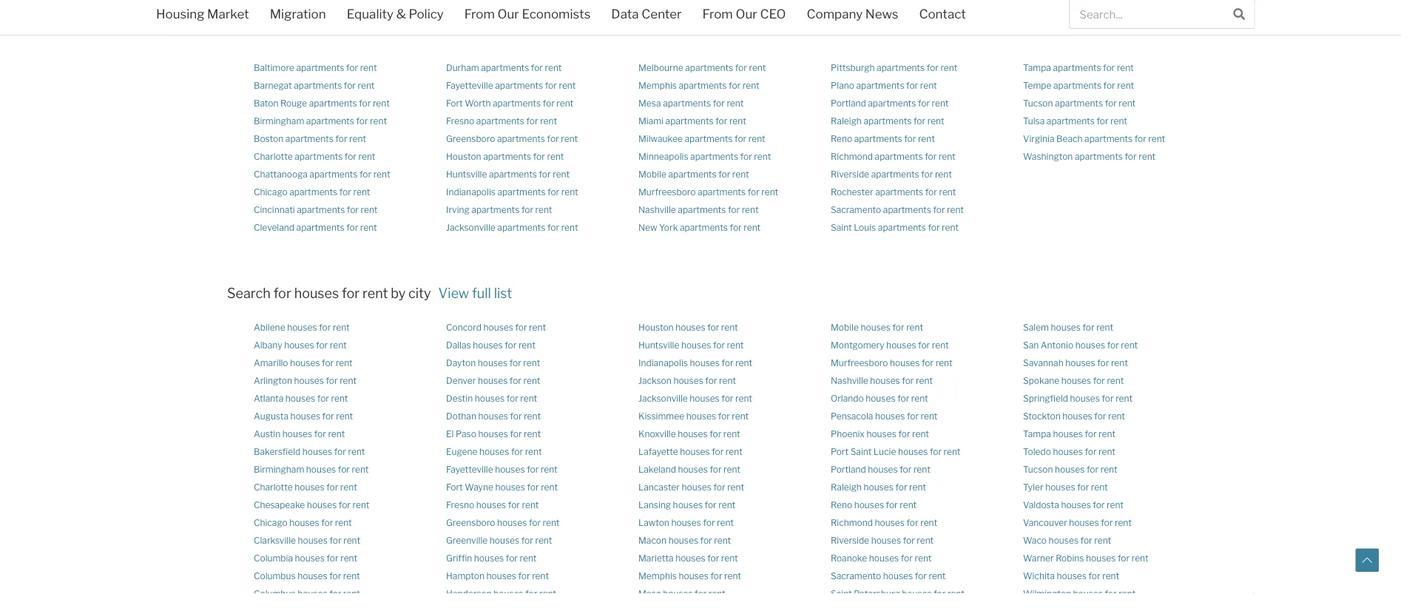 Task type: describe. For each thing, give the bounding box(es) containing it.
nashville houses for rent link
[[831, 375, 933, 386]]

houses down raleigh houses for rent link
[[854, 500, 884, 510]]

macon houses for rent link
[[638, 535, 731, 546]]

pensacola apartments for rent philadelphia apartments for rent
[[831, 9, 964, 38]]

apartments up raleigh apartments for rent link
[[868, 98, 916, 109]]

minneapolis apartments for rent link
[[638, 151, 771, 162]]

from for from our economists
[[464, 6, 495, 21]]

murfreesboro houses for rent link
[[831, 358, 953, 368]]

jacksonville inside houston houses for rent huntsville houses for rent indianapolis houses for rent jackson houses for rent jacksonville houses for rent kissimmee houses for rent knoxville houses for rent lafayette houses for rent lakeland houses for rent lancaster houses for rent lansing houses for rent lawton houses for rent macon houses for rent marietta houses for rent memphis houses for rent
[[638, 393, 688, 404]]

augusta inside the "augusta apartments for rent austin apartments for rent"
[[254, 9, 289, 20]]

apartments down virginia beach apartments for rent link
[[1075, 151, 1123, 162]]

houses down charlotte houses for rent link
[[307, 500, 337, 510]]

houses down bakersfield houses for rent link
[[306, 464, 336, 475]]

jacksonville houses for rent link
[[638, 393, 752, 404]]

mesa
[[638, 98, 661, 109]]

houses up toledo houses for rent link
[[1053, 429, 1083, 439]]

murfreesboro inside "mobile houses for rent montgomery houses for rent murfreesboro houses for rent nashville houses for rent orlando houses for rent pensacola houses for rent phoenix houses for rent port saint lucie houses for rent portland houses for rent raleigh houses for rent reno houses for rent richmond houses for rent riverside houses for rent roanoke houses for rent sacramento houses for rent"
[[831, 358, 888, 368]]

griffin
[[446, 553, 472, 564]]

houses down the riverside houses for rent link
[[869, 553, 899, 564]]

view full list link
[[438, 285, 512, 301]]

houses down tampa houses for rent 'link' on the bottom right of the page
[[1053, 446, 1083, 457]]

houses up columbia houses for rent link
[[298, 535, 328, 546]]

apartments down baltimore apartments for rent link
[[294, 80, 342, 91]]

sacramento inside "mobile houses for rent montgomery houses for rent murfreesboro houses for rent nashville houses for rent orlando houses for rent pensacola houses for rent phoenix houses for rent port saint lucie houses for rent portland houses for rent raleigh houses for rent reno houses for rent richmond houses for rent riverside houses for rent roanoke houses for rent sacramento houses for rent"
[[831, 571, 881, 581]]

houses up abilene houses for rent link
[[294, 285, 339, 301]]

irving
[[446, 205, 470, 215]]

bakersfield houses for rent link
[[254, 446, 365, 457]]

houses down fayetteville houses for rent "link"
[[495, 482, 525, 493]]

savannah apartments for rent seattle apartments for rent
[[1023, 9, 1146, 38]]

richmond inside "mobile houses for rent montgomery houses for rent murfreesboro houses for rent nashville houses for rent orlando houses for rent pensacola houses for rent phoenix houses for rent port saint lucie houses for rent portland houses for rent raleigh houses for rent reno houses for rent richmond houses for rent riverside houses for rent roanoke houses for rent sacramento houses for rent"
[[831, 517, 873, 528]]

chesapeake
[[254, 500, 305, 510]]

tampa apartments for rent link
[[1023, 63, 1134, 73]]

houses down augusta houses for rent link
[[282, 429, 312, 439]]

apartments down augusta apartments for rent link
[[282, 27, 331, 38]]

portland inside "mobile houses for rent montgomery houses for rent murfreesboro houses for rent nashville houses for rent orlando houses for rent pensacola houses for rent phoenix houses for rent port saint lucie houses for rent portland houses for rent raleigh houses for rent reno houses for rent richmond houses for rent riverside houses for rent roanoke houses for rent sacramento houses for rent"
[[831, 464, 866, 475]]

houses up el paso houses for rent "link"
[[478, 411, 508, 422]]

houses up lawton houses for rent link at the bottom of the page
[[673, 500, 703, 510]]

durham
[[446, 63, 479, 73]]

birmingham houses for rent link
[[254, 464, 369, 475]]

houses up the riverside houses for rent link
[[875, 517, 905, 528]]

contact
[[919, 6, 966, 21]]

abilene
[[254, 322, 285, 333]]

waco
[[1023, 535, 1047, 546]]

apartments up the portland apartments for rent link
[[856, 80, 904, 91]]

houses up denver houses for rent link
[[478, 358, 508, 368]]

fresno inside the durham apartments for rent fayetteville apartments for rent fort worth apartments for rent fresno apartments for rent greensboro apartments for rent houston apartments for rent huntsville apartments for rent indianapolis apartments for rent irving apartments for rent jacksonville apartments for rent
[[446, 116, 474, 127]]

wichita houses for rent link
[[1023, 571, 1119, 581]]

pensacola inside "mobile houses for rent montgomery houses for rent murfreesboro houses for rent nashville houses for rent orlando houses for rent pensacola houses for rent phoenix houses for rent port saint lucie houses for rent portland houses for rent raleigh houses for rent reno houses for rent richmond houses for rent riverside houses for rent roanoke houses for rent sacramento houses for rent"
[[831, 411, 873, 422]]

houses right lucie
[[898, 446, 928, 457]]

nashville apartments for rent link
[[638, 205, 759, 215]]

greensboro apartments for rent link
[[446, 134, 578, 144]]

houses up "birmingham houses for rent" 'link'
[[302, 446, 332, 457]]

houses down portland houses for rent link
[[864, 482, 894, 493]]

houses down the dothan houses for rent "link"
[[478, 429, 508, 439]]

equality & policy link
[[336, 0, 454, 31]]

apartments up plano apartments for rent link
[[877, 63, 925, 73]]

louisville apartments for rent link
[[638, 9, 760, 20]]

reno inside pittsburgh apartments for rent plano apartments for rent portland apartments for rent raleigh apartments for rent reno apartments for rent richmond apartments for rent riverside apartments for rent rochester apartments for rent sacramento apartments for rent saint louis apartments for rent
[[831, 134, 852, 144]]

phoenix houses for rent link
[[831, 429, 929, 439]]

greensboro inside 'concord houses for rent dallas houses for rent dayton houses for rent denver houses for rent destin houses for rent dothan houses for rent el paso houses for rent eugene houses for rent fayetteville houses for rent fort wayne houses for rent fresno houses for rent greensboro houses for rent greenville houses for rent griffin houses for rent hampton houses for rent'
[[446, 517, 495, 528]]

apartments up indianapolis apartments for rent link in the top left of the page
[[489, 169, 537, 180]]

apartments up birmingham apartments for rent link
[[309, 98, 357, 109]]

fort inside 'concord houses for rent dallas houses for rent dayton houses for rent denver houses for rent destin houses for rent dothan houses for rent el paso houses for rent eugene houses for rent fayetteville houses for rent fort wayne houses for rent fresno houses for rent greensboro houses for rent greenville houses for rent griffin houses for rent hampton houses for rent'
[[446, 482, 463, 493]]

company news link
[[796, 0, 909, 31]]

apartments down raleigh apartments for rent link
[[854, 134, 902, 144]]

richmond apartments for rent link
[[831, 151, 956, 162]]

houses up dallas houses for rent link
[[483, 322, 513, 333]]

houston inside the durham apartments for rent fayetteville apartments for rent fort worth apartments for rent fresno apartments for rent greensboro apartments for rent houston apartments for rent huntsville apartments for rent indianapolis apartments for rent irving apartments for rent jacksonville apartments for rent
[[446, 151, 481, 162]]

portland inside pittsburgh apartments for rent plano apartments for rent portland apartments for rent raleigh apartments for rent reno apartments for rent richmond apartments for rent riverside apartments for rent rochester apartments for rent sacramento apartments for rent saint louis apartments for rent
[[831, 98, 866, 109]]

hampton
[[446, 571, 485, 581]]

apartments up cleveland apartments for rent link on the top left
[[297, 205, 345, 215]]

apartments down fayetteville apartments for rent link
[[493, 98, 541, 109]]

philadelphia apartments for rent link
[[831, 27, 964, 38]]

chesapeake houses for rent link
[[254, 500, 369, 510]]

portland houses for rent link
[[831, 464, 931, 475]]

virginia beach apartments for rent link
[[1023, 134, 1165, 144]]

memphis inside melbourne apartments for rent memphis apartments for rent mesa apartments for rent miami apartments for rent milwaukee apartments for rent minneapolis apartments for rent mobile apartments for rent murfreesboro apartments for rent nashville apartments for rent new york apartments for rent
[[638, 80, 677, 91]]

houses up vancouver houses for rent link
[[1061, 500, 1091, 510]]

houses up memphis houses for rent link
[[676, 553, 706, 564]]

fort inside the durham apartments for rent fayetteville apartments for rent fort worth apartments for rent fresno apartments for rent greensboro apartments for rent houston apartments for rent huntsville apartments for rent indianapolis apartments for rent irving apartments for rent jacksonville apartments for rent
[[446, 98, 463, 109]]

stockton
[[1023, 411, 1061, 422]]

columbia houses for rent link
[[254, 553, 357, 564]]

barnegat
[[254, 80, 292, 91]]

apartments up sacramento apartments for rent link
[[875, 187, 924, 198]]

sacramento inside pittsburgh apartments for rent plano apartments for rent portland apartments for rent raleigh apartments for rent reno apartments for rent richmond apartments for rent riverside apartments for rent rochester apartments for rent sacramento apartments for rent saint louis apartments for rent
[[831, 205, 881, 215]]

lucie
[[874, 446, 896, 457]]

apartments up 'charlotte apartments for rent' link
[[285, 134, 334, 144]]

apartments up beach on the right of page
[[1047, 116, 1095, 127]]

houses up "savannah houses for rent" "link"
[[1076, 340, 1105, 351]]

houses down roanoke houses for rent 'link'
[[883, 571, 913, 581]]

houses down columbia houses for rent link
[[298, 571, 327, 581]]

apartments up the nashville apartments for rent "link"
[[698, 187, 746, 198]]

houses down clarksville houses for rent 'link'
[[295, 553, 325, 564]]

houses up orlando houses for rent link
[[870, 375, 900, 386]]

valdosta
[[1023, 500, 1059, 510]]

philadelphia
[[831, 27, 881, 38]]

apartments down pensacola apartments for rent link
[[883, 27, 931, 38]]

indianapolis inside houston houses for rent huntsville houses for rent indianapolis houses for rent jackson houses for rent jacksonville houses for rent kissimmee houses for rent knoxville houses for rent lafayette houses for rent lakeland houses for rent lancaster houses for rent lansing houses for rent lawton houses for rent macon houses for rent marietta houses for rent memphis houses for rent
[[638, 358, 688, 368]]

houses down pensacola houses for rent link
[[867, 429, 897, 439]]

houses up jacksonville houses for rent link
[[674, 375, 703, 386]]

savannah apartments for rent link
[[1023, 9, 1146, 20]]

apartments down irving apartments for rent link
[[497, 222, 546, 233]]

equality & policy
[[347, 6, 444, 21]]

houses down san antonio houses for rent "link"
[[1066, 358, 1095, 368]]

housing
[[156, 6, 205, 21]]

virginia
[[1023, 134, 1055, 144]]

houses down toledo houses for rent link
[[1055, 464, 1085, 475]]

dayton apartments for rent denver apartments for rent
[[446, 9, 559, 38]]

milwaukee apartments for rent link
[[638, 134, 765, 144]]

denver inside the dayton apartments for rent denver apartments for rent
[[446, 27, 476, 38]]

savannah inside salem houses for rent san antonio houses for rent savannah houses for rent spokane houses for rent springfield houses for rent stockton houses for rent tampa houses for rent toledo houses for rent tucson houses for rent tyler houses for rent valdosta houses for rent vancouver houses for rent waco houses for rent warner robins houses for rent wichita houses for rent
[[1023, 358, 1064, 368]]

wayne
[[465, 482, 493, 493]]

houses down dayton houses for rent link
[[478, 375, 508, 386]]

pensacola apartments for rent link
[[831, 9, 956, 20]]

melbourne apartments for rent memphis apartments for rent mesa apartments for rent miami apartments for rent milwaukee apartments for rent minneapolis apartments for rent mobile apartments for rent murfreesboro apartments for rent nashville apartments for rent new york apartments for rent
[[638, 63, 779, 233]]

houston houses for rent link
[[638, 322, 738, 333]]

houses up antonio
[[1051, 322, 1081, 333]]

houses down jacksonville houses for rent link
[[686, 411, 716, 422]]

richmond inside pittsburgh apartments for rent plano apartments for rent portland apartments for rent raleigh apartments for rent reno apartments for rent richmond apartments for rent riverside apartments for rent rochester apartments for rent sacramento apartments for rent saint louis apartments for rent
[[831, 151, 873, 162]]

fayetteville houses for rent link
[[446, 464, 558, 475]]

full
[[472, 285, 491, 301]]

saint inside "mobile houses for rent montgomery houses for rent murfreesboro houses for rent nashville houses for rent orlando houses for rent pensacola houses for rent phoenix houses for rent port saint lucie houses for rent portland houses for rent raleigh houses for rent reno houses for rent richmond houses for rent riverside houses for rent roanoke houses for rent sacramento houses for rent"
[[851, 446, 872, 457]]

port saint lucie houses for rent link
[[831, 446, 961, 457]]

amarillo houses for rent link
[[254, 358, 353, 368]]

saint inside pittsburgh apartments for rent plano apartments for rent portland apartments for rent raleigh apartments for rent reno apartments for rent richmond apartments for rent riverside apartments for rent rochester apartments for rent sacramento apartments for rent saint louis apartments for rent
[[831, 222, 852, 233]]

huntsville inside houston houses for rent huntsville houses for rent indianapolis houses for rent jackson houses for rent jacksonville houses for rent kissimmee houses for rent knoxville houses for rent lafayette houses for rent lakeland houses for rent lancaster houses for rent lansing houses for rent lawton houses for rent macon houses for rent marietta houses for rent memphis houses for rent
[[638, 340, 679, 351]]

denver apartments for rent link
[[446, 27, 559, 38]]

dayton inside 'concord houses for rent dallas houses for rent dayton houses for rent denver houses for rent destin houses for rent dothan houses for rent el paso houses for rent eugene houses for rent fayetteville houses for rent fort wayne houses for rent fresno houses for rent greensboro houses for rent greenville houses for rent griffin houses for rent hampton houses for rent'
[[446, 358, 476, 368]]

equality
[[347, 6, 394, 21]]

greenville
[[446, 535, 488, 546]]

houses down richmond houses for rent link
[[871, 535, 901, 546]]

chicago inside baltimore apartments for rent barnegat apartments for rent baton rouge apartments for rent birmingham apartments for rent boston apartments for rent charlotte apartments for rent chattanooga apartments for rent chicago apartments for rent cincinnati apartments for rent cleveland apartments for rent
[[254, 187, 288, 198]]

apartments up "houston apartments for rent" link
[[497, 134, 545, 144]]

tyler houses for rent link
[[1023, 482, 1108, 493]]

apartments down milwaukee apartments for rent link
[[690, 151, 738, 162]]

contact link
[[909, 0, 976, 31]]

dayton apartments for rent link
[[446, 9, 559, 20]]

melbourne
[[638, 63, 683, 73]]

houses down "birmingham houses for rent" 'link'
[[295, 482, 325, 493]]

houses down valdosta houses for rent "link"
[[1069, 517, 1099, 528]]

economists
[[522, 6, 591, 21]]

apartments up philadelphia apartments for rent link
[[875, 9, 923, 20]]

destin houses for rent link
[[446, 393, 537, 404]]

houses up murfreesboro houses for rent link
[[886, 340, 916, 351]]

apartments up 'minneapolis apartments for rent' link
[[685, 134, 733, 144]]

apartments up 'rochester apartments for rent' link
[[871, 169, 919, 180]]

dallas
[[446, 340, 471, 351]]

cincinnati
[[254, 205, 295, 215]]

apartments up washington apartments for rent link
[[1085, 134, 1133, 144]]

apartments down 'tampa apartments for rent' link
[[1054, 80, 1102, 91]]

columbia
[[254, 553, 293, 564]]

raleigh inside pittsburgh apartments for rent plano apartments for rent portland apartments for rent raleigh apartments for rent reno apartments for rent richmond apartments for rent riverside apartments for rent rochester apartments for rent sacramento apartments for rent saint louis apartments for rent
[[831, 116, 862, 127]]

houston inside houston houses for rent huntsville houses for rent indianapolis houses for rent jackson houses for rent jacksonville houses for rent kissimmee houses for rent knoxville houses for rent lafayette houses for rent lakeland houses for rent lancaster houses for rent lansing houses for rent lawton houses for rent macon houses for rent marietta houses for rent memphis houses for rent
[[638, 322, 674, 333]]

houses down abilene houses for rent link
[[284, 340, 314, 351]]

view
[[438, 285, 469, 301]]

lansing
[[638, 500, 671, 510]]

apartments up fayetteville apartments for rent link
[[481, 63, 529, 73]]

valdosta houses for rent link
[[1023, 500, 1124, 510]]

tucson apartments for rent link
[[1023, 98, 1136, 109]]

apartments down tempe apartments for rent link
[[1055, 98, 1103, 109]]

denver inside 'concord houses for rent dallas houses for rent dayton houses for rent denver houses for rent destin houses for rent dothan houses for rent el paso houses for rent eugene houses for rent fayetteville houses for rent fort wayne houses for rent fresno houses for rent greensboro houses for rent greenville houses for rent griffin houses for rent hampton houses for rent'
[[446, 375, 476, 386]]

houses down "lakeland houses for rent" link
[[682, 482, 712, 493]]

hampton houses for rent link
[[446, 571, 549, 581]]

sacramento apartments for rent link
[[831, 205, 964, 215]]

greensboro houses for rent link
[[446, 517, 560, 528]]

houses down lansing houses for rent link
[[671, 517, 701, 528]]

our for economists
[[498, 6, 519, 21]]

tempe
[[1023, 80, 1052, 91]]

chattanooga apartments for rent link
[[254, 169, 390, 180]]

portland apartments for rent link
[[831, 98, 949, 109]]

houses down "marietta houses for rent" link
[[679, 571, 709, 581]]

mobile inside "mobile houses for rent montgomery houses for rent murfreesboro houses for rent nashville houses for rent orlando houses for rent pensacola houses for rent phoenix houses for rent port saint lucie houses for rent portland houses for rent raleigh houses for rent reno houses for rent richmond houses for rent riverside houses for rent roanoke houses for rent sacramento houses for rent"
[[831, 322, 859, 333]]

apartments up huntsville apartments for rent link
[[483, 151, 531, 162]]

apartments down the baton rouge apartments for rent link
[[306, 116, 354, 127]]

durham apartments for rent fayetteville apartments for rent fort worth apartments for rent fresno apartments for rent greensboro apartments for rent houston apartments for rent huntsville apartments for rent indianapolis apartments for rent irving apartments for rent jacksonville apartments for rent
[[446, 63, 578, 233]]

Search... search field
[[1070, 0, 1225, 28]]

baltimore apartments for rent link
[[254, 63, 377, 73]]

apartments down the nashville apartments for rent "link"
[[680, 222, 728, 233]]

apartments down 'minneapolis apartments for rent' link
[[668, 169, 717, 180]]

chicago apartments for rent link
[[254, 187, 370, 198]]

huntsville inside the durham apartments for rent fayetteville apartments for rent fort worth apartments for rent fresno apartments for rent greensboro apartments for rent houston apartments for rent huntsville apartments for rent indianapolis apartments for rent irving apartments for rent jacksonville apartments for rent
[[446, 169, 487, 180]]

baltimore apartments for rent barnegat apartments for rent baton rouge apartments for rent birmingham apartments for rent boston apartments for rent charlotte apartments for rent chattanooga apartments for rent chicago apartments for rent cincinnati apartments for rent cleveland apartments for rent
[[254, 63, 390, 233]]

apartments down the fort worth apartments for rent link
[[476, 116, 524, 127]]

salem houses for rent link
[[1023, 322, 1114, 333]]

boston apartments for rent link
[[254, 134, 366, 144]]

search image
[[1234, 8, 1245, 20]]

spokane houses for rent link
[[1023, 375, 1124, 386]]

fayetteville inside 'concord houses for rent dallas houses for rent dayton houses for rent denver houses for rent destin houses for rent dothan houses for rent el paso houses for rent eugene houses for rent fayetteville houses for rent fort wayne houses for rent fresno houses for rent greensboro houses for rent greenville houses for rent griffin houses for rent hampton houses for rent'
[[446, 464, 493, 475]]

apartments down 'louisville apartments for rent' link
[[669, 27, 717, 38]]

apartments up new york apartments for rent link
[[678, 205, 726, 215]]

denver houses for rent link
[[446, 375, 540, 386]]

stockton houses for rent link
[[1023, 411, 1125, 422]]

from our ceo
[[703, 6, 786, 21]]

houses up lancaster houses for rent 'link'
[[678, 464, 708, 475]]

houses up the arlington houses for rent link
[[290, 358, 320, 368]]

houses down "tucson houses for rent" link
[[1046, 482, 1075, 493]]

augusta houses for rent link
[[254, 411, 353, 422]]

apartments up riverside apartments for rent link
[[875, 151, 923, 162]]

houses up augusta houses for rent link
[[285, 393, 315, 404]]

tulsa
[[1023, 116, 1045, 127]]

pittsburgh apartments for rent link
[[831, 63, 958, 73]]

from our economists
[[464, 6, 591, 21]]

apartments down savannah apartments for rent link
[[1055, 27, 1103, 38]]

houses up robins
[[1049, 535, 1079, 546]]



Task type: locate. For each thing, give the bounding box(es) containing it.
2 raleigh from the top
[[831, 482, 862, 493]]

warner
[[1023, 553, 1054, 564]]

2 savannah from the top
[[1023, 358, 1064, 368]]

irving apartments for rent link
[[446, 205, 552, 215]]

savannah up spokane
[[1023, 358, 1064, 368]]

1 vertical spatial saint
[[851, 446, 872, 457]]

riverside inside pittsburgh apartments for rent plano apartments for rent portland apartments for rent raleigh apartments for rent reno apartments for rent richmond apartments for rent riverside apartments for rent rochester apartments for rent sacramento apartments for rent saint louis apartments for rent
[[831, 169, 869, 180]]

1 raleigh from the top
[[831, 116, 862, 127]]

0 vertical spatial fresno
[[446, 116, 474, 127]]

portland down the plano
[[831, 98, 866, 109]]

0 vertical spatial reno
[[831, 134, 852, 144]]

0 vertical spatial fayetteville
[[446, 80, 493, 91]]

0 vertical spatial huntsville
[[446, 169, 487, 180]]

houses down robins
[[1057, 571, 1087, 581]]

1 vertical spatial jacksonville
[[638, 393, 688, 404]]

apartments up miami apartments for rent link
[[663, 98, 711, 109]]

wichita
[[1023, 571, 1055, 581]]

apartments down huntsville apartments for rent link
[[498, 187, 546, 198]]

chattanooga
[[254, 169, 308, 180]]

1 vertical spatial fayetteville
[[446, 464, 493, 475]]

tucson inside tampa apartments for rent tempe apartments for rent tucson apartments for rent tulsa apartments for rent virginia beach apartments for rent washington apartments for rent
[[1023, 98, 1053, 109]]

1 vertical spatial raleigh
[[831, 482, 862, 493]]

houses up "lakeland houses for rent" link
[[680, 446, 710, 457]]

search for houses for rent by city view full list
[[227, 285, 512, 301]]

orlando
[[831, 393, 864, 404]]

for
[[341, 9, 352, 20], [528, 9, 540, 20], [729, 9, 741, 20], [925, 9, 937, 20], [1116, 9, 1128, 20], [332, 27, 344, 38], [528, 27, 540, 38], [719, 27, 730, 38], [933, 27, 945, 38], [1105, 27, 1117, 38], [346, 63, 358, 73], [531, 63, 543, 73], [735, 63, 747, 73], [927, 63, 939, 73], [1103, 63, 1115, 73], [344, 80, 356, 91], [545, 80, 557, 91], [729, 80, 741, 91], [906, 80, 918, 91], [1104, 80, 1115, 91], [359, 98, 371, 109], [543, 98, 555, 109], [713, 98, 725, 109], [918, 98, 930, 109], [1105, 98, 1117, 109], [356, 116, 368, 127], [526, 116, 538, 127], [716, 116, 728, 127], [914, 116, 926, 127], [1097, 116, 1109, 127], [335, 134, 347, 144], [547, 134, 559, 144], [735, 134, 747, 144], [904, 134, 916, 144], [1135, 134, 1147, 144], [345, 151, 357, 162], [533, 151, 545, 162], [740, 151, 752, 162], [925, 151, 937, 162], [1125, 151, 1137, 162], [360, 169, 371, 180], [539, 169, 551, 180], [718, 169, 730, 180], [921, 169, 933, 180], [339, 187, 351, 198], [548, 187, 559, 198], [748, 187, 760, 198], [925, 187, 937, 198], [347, 205, 359, 215], [522, 205, 533, 215], [728, 205, 740, 215], [933, 205, 945, 215], [346, 222, 358, 233], [547, 222, 559, 233], [730, 222, 742, 233], [928, 222, 940, 233], [273, 285, 291, 301], [342, 285, 360, 301], [319, 322, 331, 333], [515, 322, 527, 333], [707, 322, 719, 333], [893, 322, 905, 333], [1083, 322, 1095, 333], [316, 340, 328, 351], [505, 340, 517, 351], [713, 340, 725, 351], [918, 340, 930, 351], [1107, 340, 1119, 351], [322, 358, 334, 368], [510, 358, 521, 368], [722, 358, 734, 368], [922, 358, 934, 368], [1097, 358, 1109, 368], [326, 375, 338, 386], [510, 375, 522, 386], [705, 375, 717, 386], [902, 375, 914, 386], [1093, 375, 1105, 386], [317, 393, 329, 404], [507, 393, 518, 404], [722, 393, 734, 404], [898, 393, 909, 404], [1102, 393, 1114, 404], [322, 411, 334, 422], [510, 411, 522, 422], [718, 411, 730, 422], [907, 411, 919, 422], [1094, 411, 1106, 422], [314, 429, 326, 439], [510, 429, 522, 439], [710, 429, 722, 439], [898, 429, 910, 439], [1085, 429, 1097, 439], [334, 446, 346, 457], [511, 446, 523, 457], [712, 446, 724, 457], [930, 446, 942, 457], [1085, 446, 1097, 457], [338, 464, 350, 475], [527, 464, 539, 475], [710, 464, 722, 475], [900, 464, 912, 475], [1087, 464, 1099, 475], [326, 482, 338, 493], [527, 482, 539, 493], [714, 482, 725, 493], [896, 482, 907, 493], [1077, 482, 1089, 493], [339, 500, 351, 510], [508, 500, 520, 510], [705, 500, 717, 510], [886, 500, 898, 510], [1093, 500, 1105, 510], [321, 517, 333, 528], [529, 517, 541, 528], [703, 517, 715, 528], [907, 517, 919, 528], [1101, 517, 1113, 528], [330, 535, 342, 546], [521, 535, 533, 546], [700, 535, 712, 546], [903, 535, 915, 546], [1081, 535, 1093, 546], [327, 553, 339, 564], [506, 553, 518, 564], [707, 553, 719, 564], [901, 553, 913, 564], [1118, 553, 1130, 564], [329, 571, 341, 581], [518, 571, 530, 581], [711, 571, 722, 581], [915, 571, 927, 581], [1089, 571, 1101, 581]]

1 augusta from the top
[[254, 9, 289, 20]]

from for from our ceo
[[703, 6, 733, 21]]

miami
[[638, 116, 664, 127]]

2 fort from the top
[[446, 482, 463, 493]]

1 austin from the top
[[254, 27, 281, 38]]

2 augusta from the top
[[254, 411, 289, 422]]

charlotte inside baltimore apartments for rent barnegat apartments for rent baton rouge apartments for rent birmingham apartments for rent boston apartments for rent charlotte apartments for rent chattanooga apartments for rent chicago apartments for rent cincinnati apartments for rent cleveland apartments for rent
[[254, 151, 293, 162]]

0 vertical spatial austin
[[254, 27, 281, 38]]

cleveland apartments for rent link
[[254, 222, 377, 233]]

macon down louisville on the left top of the page
[[638, 27, 667, 38]]

fayetteville apartments for rent link
[[446, 80, 576, 91]]

0 horizontal spatial our
[[498, 6, 519, 21]]

austin apartments for rent link
[[254, 27, 363, 38]]

1 vertical spatial savannah
[[1023, 358, 1064, 368]]

fayetteville down durham
[[446, 80, 493, 91]]

mobile down 'minneapolis'
[[638, 169, 667, 180]]

migration
[[270, 6, 326, 21]]

1 vertical spatial dayton
[[446, 358, 476, 368]]

houses up the albany houses for rent link
[[287, 322, 317, 333]]

apartments up seattle apartments for rent link
[[1066, 9, 1114, 20]]

augusta
[[254, 9, 289, 20], [254, 411, 289, 422]]

1 vertical spatial houston
[[638, 322, 674, 333]]

0 vertical spatial mobile
[[638, 169, 667, 180]]

greensboro inside the durham apartments for rent fayetteville apartments for rent fort worth apartments for rent fresno apartments for rent greensboro apartments for rent houston apartments for rent huntsville apartments for rent indianapolis apartments for rent irving apartments for rent jacksonville apartments for rent
[[446, 134, 495, 144]]

apartments down the portland apartments for rent link
[[864, 116, 912, 127]]

1 sacramento from the top
[[831, 205, 881, 215]]

mobile houses for rent montgomery houses for rent murfreesboro houses for rent nashville houses for rent orlando houses for rent pensacola houses for rent phoenix houses for rent port saint lucie houses for rent portland houses for rent raleigh houses for rent reno houses for rent richmond houses for rent riverside houses for rent roanoke houses for rent sacramento houses for rent
[[831, 322, 961, 581]]

austin up bakersfield
[[254, 429, 281, 439]]

0 vertical spatial murfreesboro
[[638, 187, 696, 198]]

1 horizontal spatial murfreesboro
[[831, 358, 888, 368]]

2 portland from the top
[[831, 464, 866, 475]]

1 greensboro from the top
[[446, 134, 495, 144]]

0 vertical spatial sacramento
[[831, 205, 881, 215]]

houses down kissimmee houses for rent "link"
[[678, 429, 708, 439]]

1 vertical spatial richmond
[[831, 517, 873, 528]]

houses up phoenix houses for rent link
[[875, 411, 905, 422]]

jacksonville
[[446, 222, 496, 233], [638, 393, 688, 404]]

plano apartments for rent link
[[831, 80, 937, 91]]

1 horizontal spatial huntsville
[[638, 340, 679, 351]]

0 vertical spatial birmingham
[[254, 116, 304, 127]]

1 horizontal spatial our
[[736, 6, 757, 21]]

seattle
[[1023, 27, 1053, 38]]

birmingham up boston
[[254, 116, 304, 127]]

0 vertical spatial fort
[[446, 98, 463, 109]]

birmingham inside "abilene houses for rent albany houses for rent amarillo houses for rent arlington houses for rent atlanta houses for rent augusta houses for rent austin houses for rent bakersfield houses for rent birmingham houses for rent charlotte houses for rent chesapeake houses for rent chicago houses for rent clarksville houses for rent columbia houses for rent columbus houses for rent"
[[254, 464, 304, 475]]

0 vertical spatial saint
[[831, 222, 852, 233]]

charlotte houses for rent link
[[254, 482, 357, 493]]

0 vertical spatial tucson
[[1023, 98, 1053, 109]]

1 vertical spatial huntsville
[[638, 340, 679, 351]]

houses down "savannah houses for rent" "link"
[[1062, 375, 1091, 386]]

charlotte up chesapeake
[[254, 482, 293, 493]]

denver
[[446, 27, 476, 38], [446, 375, 476, 386]]

0 vertical spatial augusta
[[254, 9, 289, 20]]

fayetteville inside the durham apartments for rent fayetteville apartments for rent fort worth apartments for rent fresno apartments for rent greensboro apartments for rent houston apartments for rent huntsville apartments for rent indianapolis apartments for rent irving apartments for rent jacksonville apartments for rent
[[446, 80, 493, 91]]

1 vertical spatial murfreesboro
[[831, 358, 888, 368]]

salem houses for rent san antonio houses for rent savannah houses for rent spokane houses for rent springfield houses for rent stockton houses for rent tampa houses for rent toledo houses for rent tucson houses for rent tyler houses for rent valdosta houses for rent vancouver houses for rent waco houses for rent warner robins houses for rent wichita houses for rent
[[1023, 322, 1149, 581]]

savannah inside savannah apartments for rent seattle apartments for rent
[[1023, 9, 1064, 20]]

louis
[[854, 222, 876, 233]]

mesa apartments for rent link
[[638, 98, 744, 109]]

1 vertical spatial charlotte
[[254, 482, 293, 493]]

0 vertical spatial dayton
[[446, 9, 476, 20]]

1 richmond from the top
[[831, 151, 873, 162]]

apartments up tempe apartments for rent link
[[1053, 63, 1101, 73]]

tampa inside salem houses for rent san antonio houses for rent savannah houses for rent spokane houses for rent springfield houses for rent stockton houses for rent tampa houses for rent toledo houses for rent tucson houses for rent tyler houses for rent valdosta houses for rent vancouver houses for rent waco houses for rent warner robins houses for rent wichita houses for rent
[[1023, 429, 1051, 439]]

1 charlotte from the top
[[254, 151, 293, 162]]

2 tampa from the top
[[1023, 429, 1051, 439]]

tempe apartments for rent link
[[1023, 80, 1134, 91]]

nashville inside melbourne apartments for rent memphis apartments for rent mesa apartments for rent miami apartments for rent milwaukee apartments for rent minneapolis apartments for rent mobile apartments for rent murfreesboro apartments for rent nashville apartments for rent new york apartments for rent
[[638, 205, 676, 215]]

augusta up the austin apartments for rent link
[[254, 9, 289, 20]]

1 birmingham from the top
[[254, 116, 304, 127]]

melbourne apartments for rent link
[[638, 63, 766, 73]]

fresno inside 'concord houses for rent dallas houses for rent dayton houses for rent denver houses for rent destin houses for rent dothan houses for rent el paso houses for rent eugene houses for rent fayetteville houses for rent fort wayne houses for rent fresno houses for rent greensboro houses for rent greenville houses for rent griffin houses for rent hampton houses for rent'
[[446, 500, 474, 510]]

fayetteville down eugene
[[446, 464, 493, 475]]

jacksonville inside the durham apartments for rent fayetteville apartments for rent fort worth apartments for rent fresno apartments for rent greensboro apartments for rent houston apartments for rent huntsville apartments for rent indianapolis apartments for rent irving apartments for rent jacksonville apartments for rent
[[446, 222, 496, 233]]

austin inside "abilene houses for rent albany houses for rent amarillo houses for rent arlington houses for rent atlanta houses for rent augusta houses for rent austin houses for rent bakersfield houses for rent birmingham houses for rent charlotte houses for rent chesapeake houses for rent chicago houses for rent clarksville houses for rent columbia houses for rent columbus houses for rent"
[[254, 429, 281, 439]]

arlington
[[254, 375, 292, 386]]

2 from from the left
[[703, 6, 733, 21]]

baton rouge apartments for rent link
[[254, 98, 390, 109]]

2 macon from the top
[[638, 535, 667, 546]]

2 our from the left
[[736, 6, 757, 21]]

fort left worth
[[446, 98, 463, 109]]

1 memphis from the top
[[638, 80, 677, 91]]

atlanta
[[254, 393, 284, 404]]

1 vertical spatial tucson
[[1023, 464, 1053, 475]]

savannah up seattle
[[1023, 9, 1064, 20]]

0 vertical spatial memphis
[[638, 80, 677, 91]]

1 vertical spatial mobile
[[831, 322, 859, 333]]

1 horizontal spatial mobile
[[831, 322, 859, 333]]

from our ceo link
[[692, 0, 796, 31]]

0 horizontal spatial huntsville
[[446, 169, 487, 180]]

charlotte apartments for rent link
[[254, 151, 375, 162]]

1 vertical spatial augusta
[[254, 411, 289, 422]]

saint
[[831, 222, 852, 233], [851, 446, 872, 457]]

macon inside louisville apartments for rent macon apartments for rent
[[638, 27, 667, 38]]

austin houses for rent link
[[254, 429, 345, 439]]

birmingham inside baltimore apartments for rent barnegat apartments for rent baton rouge apartments for rent birmingham apartments for rent boston apartments for rent charlotte apartments for rent chattanooga apartments for rent chicago apartments for rent cincinnati apartments for rent cleveland apartments for rent
[[254, 116, 304, 127]]

macon inside houston houses for rent huntsville houses for rent indianapolis houses for rent jackson houses for rent jacksonville houses for rent kissimmee houses for rent knoxville houses for rent lafayette houses for rent lakeland houses for rent lancaster houses for rent lansing houses for rent lawton houses for rent macon houses for rent marietta houses for rent memphis houses for rent
[[638, 535, 667, 546]]

fresno down wayne
[[446, 500, 474, 510]]

pensacola inside pensacola apartments for rent philadelphia apartments for rent
[[831, 9, 873, 20]]

2 pensacola from the top
[[831, 411, 873, 422]]

richmond
[[831, 151, 873, 162], [831, 517, 873, 528]]

1 reno from the top
[[831, 134, 852, 144]]

2 tucson from the top
[[1023, 464, 1053, 475]]

apartments up denver apartments for rent link
[[478, 9, 526, 20]]

news
[[866, 6, 898, 21]]

0 vertical spatial raleigh
[[831, 116, 862, 127]]

2 sacramento from the top
[[831, 571, 881, 581]]

1 vertical spatial fresno
[[446, 500, 474, 510]]

riverside up 'roanoke'
[[831, 535, 869, 546]]

mobile inside melbourne apartments for rent memphis apartments for rent mesa apartments for rent miami apartments for rent milwaukee apartments for rent minneapolis apartments for rent mobile apartments for rent murfreesboro apartments for rent nashville apartments for rent new york apartments for rent
[[638, 169, 667, 180]]

1 fayetteville from the top
[[446, 80, 493, 91]]

policy
[[409, 6, 444, 21]]

1 horizontal spatial from
[[703, 6, 733, 21]]

houses down el paso houses for rent "link"
[[479, 446, 509, 457]]

waco houses for rent link
[[1023, 535, 1111, 546]]

2 chicago from the top
[[254, 517, 288, 528]]

houses up clarksville houses for rent 'link'
[[289, 517, 319, 528]]

greenville houses for rent link
[[446, 535, 552, 546]]

dayton right policy
[[446, 9, 476, 20]]

houses down amarillo houses for rent link
[[294, 375, 324, 386]]

destin
[[446, 393, 473, 404]]

1 vertical spatial portland
[[831, 464, 866, 475]]

reno inside "mobile houses for rent montgomery houses for rent murfreesboro houses for rent nashville houses for rent orlando houses for rent pensacola houses for rent phoenix houses for rent port saint lucie houses for rent portland houses for rent raleigh houses for rent reno houses for rent richmond houses for rent riverside houses for rent roanoke houses for rent sacramento houses for rent"
[[831, 500, 852, 510]]

0 vertical spatial denver
[[446, 27, 476, 38]]

1 horizontal spatial jacksonville
[[638, 393, 688, 404]]

0 horizontal spatial jacksonville
[[446, 222, 496, 233]]

houses up 'greenville houses for rent' link
[[497, 517, 527, 528]]

arlington houses for rent link
[[254, 375, 357, 386]]

1 vertical spatial birmingham
[[254, 464, 304, 475]]

0 vertical spatial portland
[[831, 98, 866, 109]]

1 horizontal spatial nashville
[[831, 375, 868, 386]]

houses up montgomery houses for rent link on the bottom right
[[861, 322, 891, 333]]

houses down fort wayne houses for rent link
[[476, 500, 506, 510]]

houses down griffin houses for rent link
[[486, 571, 516, 581]]

tucson inside salem houses for rent san antonio houses for rent savannah houses for rent spokane houses for rent springfield houses for rent stockton houses for rent tampa houses for rent toledo houses for rent tucson houses for rent tyler houses for rent valdosta houses for rent vancouver houses for rent waco houses for rent warner robins houses for rent wichita houses for rent
[[1023, 464, 1053, 475]]

riverside inside "mobile houses for rent montgomery houses for rent murfreesboro houses for rent nashville houses for rent orlando houses for rent pensacola houses for rent phoenix houses for rent port saint lucie houses for rent portland houses for rent raleigh houses for rent reno houses for rent richmond houses for rent riverside houses for rent roanoke houses for rent sacramento houses for rent"
[[831, 535, 869, 546]]

1 vertical spatial indianapolis
[[638, 358, 688, 368]]

1 vertical spatial chicago
[[254, 517, 288, 528]]

macon
[[638, 27, 667, 38], [638, 535, 667, 546]]

dothan houses for rent link
[[446, 411, 541, 422]]

augusta apartments for rent link
[[254, 9, 371, 20]]

augusta down atlanta
[[254, 411, 289, 422]]

2 fayetteville from the top
[[446, 464, 493, 475]]

houston up huntsville houses for rent link
[[638, 322, 674, 333]]

houses up huntsville houses for rent link
[[676, 322, 706, 333]]

from up denver apartments for rent link
[[464, 6, 495, 21]]

augusta inside "abilene houses for rent albany houses for rent amarillo houses for rent arlington houses for rent atlanta houses for rent augusta houses for rent austin houses for rent bakersfield houses for rent birmingham houses for rent charlotte houses for rent chesapeake houses for rent chicago houses for rent clarksville houses for rent columbia houses for rent columbus houses for rent"
[[254, 411, 289, 422]]

griffin houses for rent link
[[446, 553, 537, 564]]

memphis houses for rent link
[[638, 571, 741, 581]]

houses down huntsville houses for rent link
[[690, 358, 720, 368]]

houston apartments for rent link
[[446, 151, 564, 162]]

1 vertical spatial tampa
[[1023, 429, 1051, 439]]

milwaukee
[[638, 134, 683, 144]]

austin inside the "augusta apartments for rent austin apartments for rent"
[[254, 27, 281, 38]]

dayton inside the dayton apartments for rent denver apartments for rent
[[446, 9, 476, 20]]

portland
[[831, 98, 866, 109], [831, 464, 866, 475]]

company
[[807, 6, 863, 21]]

fort wayne houses for rent link
[[446, 482, 558, 493]]

2 fresno from the top
[[446, 500, 474, 510]]

memphis
[[638, 80, 677, 91], [638, 571, 677, 581]]

0 vertical spatial greensboro
[[446, 134, 495, 144]]

dayton down dallas
[[446, 358, 476, 368]]

memphis down marietta
[[638, 571, 677, 581]]

0 vertical spatial savannah
[[1023, 9, 1064, 20]]

2 riverside from the top
[[831, 535, 869, 546]]

houses down lawton houses for rent link at the bottom of the page
[[669, 535, 698, 546]]

1 macon from the top
[[638, 27, 667, 38]]

1 fresno from the top
[[446, 116, 474, 127]]

None search field
[[1069, 0, 1255, 29]]

1 tampa from the top
[[1023, 63, 1051, 73]]

houses down springfield houses for rent link
[[1063, 411, 1093, 422]]

albany
[[254, 340, 282, 351]]

indianapolis up irving
[[446, 187, 496, 198]]

huntsville houses for rent link
[[638, 340, 744, 351]]

1 dayton from the top
[[446, 9, 476, 20]]

2 austin from the top
[[254, 429, 281, 439]]

0 horizontal spatial nashville
[[638, 205, 676, 215]]

0 vertical spatial riverside
[[831, 169, 869, 180]]

beach
[[1057, 134, 1083, 144]]

chicago up cincinnati
[[254, 187, 288, 198]]

1 vertical spatial riverside
[[831, 535, 869, 546]]

richmond houses for rent link
[[831, 517, 937, 528]]

apartments up the austin apartments for rent link
[[290, 9, 339, 20]]

1 vertical spatial nashville
[[831, 375, 868, 386]]

1 vertical spatial austin
[[254, 429, 281, 439]]

2 denver from the top
[[446, 375, 476, 386]]

apartments down the cincinnati apartments for rent link
[[296, 222, 344, 233]]

richmond down reno houses for rent 'link'
[[831, 517, 873, 528]]

tampa inside tampa apartments for rent tempe apartments for rent tucson apartments for rent tulsa apartments for rent virginia beach apartments for rent washington apartments for rent
[[1023, 63, 1051, 73]]

huntsville apartments for rent link
[[446, 169, 570, 180]]

1 vertical spatial sacramento
[[831, 571, 881, 581]]

2 dayton from the top
[[446, 358, 476, 368]]

1 portland from the top
[[831, 98, 866, 109]]

1 fort from the top
[[446, 98, 463, 109]]

0 vertical spatial charlotte
[[254, 151, 293, 162]]

0 horizontal spatial houston
[[446, 151, 481, 162]]

0 horizontal spatial mobile
[[638, 169, 667, 180]]

nashville inside "mobile houses for rent montgomery houses for rent murfreesboro houses for rent nashville houses for rent orlando houses for rent pensacola houses for rent phoenix houses for rent port saint lucie houses for rent portland houses for rent raleigh houses for rent reno houses for rent richmond houses for rent riverside houses for rent roanoke houses for rent sacramento houses for rent"
[[831, 375, 868, 386]]

our left the ceo
[[736, 6, 757, 21]]

1 chicago from the top
[[254, 187, 288, 198]]

raleigh inside "mobile houses for rent montgomery houses for rent murfreesboro houses for rent nashville houses for rent orlando houses for rent pensacola houses for rent phoenix houses for rent port saint lucie houses for rent portland houses for rent raleigh houses for rent reno houses for rent richmond houses for rent riverside houses for rent roanoke houses for rent sacramento houses for rent"
[[831, 482, 862, 493]]

0 vertical spatial macon
[[638, 27, 667, 38]]

apartments up macon apartments for rent "link" at the top of page
[[679, 9, 727, 20]]

apartments up 'saint louis apartments for rent' link
[[883, 205, 931, 215]]

1 savannah from the top
[[1023, 9, 1064, 20]]

0 vertical spatial tampa
[[1023, 63, 1051, 73]]

0 horizontal spatial indianapolis
[[446, 187, 496, 198]]

chicago inside "abilene houses for rent albany houses for rent amarillo houses for rent arlington houses for rent atlanta houses for rent augusta houses for rent austin houses for rent bakersfield houses for rent birmingham houses for rent charlotte houses for rent chesapeake houses for rent chicago houses for rent clarksville houses for rent columbia houses for rent columbus houses for rent"
[[254, 517, 288, 528]]

our for ceo
[[736, 6, 757, 21]]

housing market
[[156, 6, 249, 21]]

0 vertical spatial pensacola
[[831, 9, 873, 20]]

1 vertical spatial memphis
[[638, 571, 677, 581]]

memphis inside houston houses for rent huntsville houses for rent indianapolis houses for rent jackson houses for rent jacksonville houses for rent kissimmee houses for rent knoxville houses for rent lafayette houses for rent lakeland houses for rent lancaster houses for rent lansing houses for rent lawton houses for rent macon houses for rent marietta houses for rent memphis houses for rent
[[638, 571, 677, 581]]

houston
[[446, 151, 481, 162], [638, 322, 674, 333]]

0 horizontal spatial murfreesboro
[[638, 187, 696, 198]]

apartments up barnegat apartments for rent link
[[296, 63, 344, 73]]

0 vertical spatial chicago
[[254, 187, 288, 198]]

houses down lucie
[[868, 464, 898, 475]]

apartments up the jacksonville apartments for rent link
[[472, 205, 520, 215]]

pittsburgh
[[831, 63, 875, 73]]

0 vertical spatial richmond
[[831, 151, 873, 162]]

apartments
[[290, 9, 339, 20], [478, 9, 526, 20], [679, 9, 727, 20], [875, 9, 923, 20], [1066, 9, 1114, 20], [282, 27, 331, 38], [478, 27, 526, 38], [669, 27, 717, 38], [883, 27, 931, 38], [1055, 27, 1103, 38], [296, 63, 344, 73], [481, 63, 529, 73], [685, 63, 733, 73], [877, 63, 925, 73], [1053, 63, 1101, 73], [294, 80, 342, 91], [495, 80, 543, 91], [679, 80, 727, 91], [856, 80, 904, 91], [1054, 80, 1102, 91], [309, 98, 357, 109], [493, 98, 541, 109], [663, 98, 711, 109], [868, 98, 916, 109], [1055, 98, 1103, 109], [306, 116, 354, 127], [476, 116, 524, 127], [666, 116, 714, 127], [864, 116, 912, 127], [1047, 116, 1095, 127], [285, 134, 334, 144], [497, 134, 545, 144], [685, 134, 733, 144], [854, 134, 902, 144], [1085, 134, 1133, 144], [295, 151, 343, 162], [483, 151, 531, 162], [690, 151, 738, 162], [875, 151, 923, 162], [1075, 151, 1123, 162], [310, 169, 358, 180], [489, 169, 537, 180], [668, 169, 717, 180], [871, 169, 919, 180], [289, 187, 338, 198], [498, 187, 546, 198], [698, 187, 746, 198], [875, 187, 924, 198], [297, 205, 345, 215], [472, 205, 520, 215], [678, 205, 726, 215], [883, 205, 931, 215], [296, 222, 344, 233], [497, 222, 546, 233], [680, 222, 728, 233], [878, 222, 926, 233]]

portland down port
[[831, 464, 866, 475]]

1 vertical spatial pensacola
[[831, 411, 873, 422]]

apartments up the cincinnati apartments for rent link
[[289, 187, 338, 198]]

pensacola up phoenix
[[831, 411, 873, 422]]

houston up huntsville apartments for rent link
[[446, 151, 481, 162]]

dothan
[[446, 411, 476, 422]]

&
[[396, 6, 406, 21]]

2 richmond from the top
[[831, 517, 873, 528]]

chicago houses for rent link
[[254, 517, 352, 528]]

2 memphis from the top
[[638, 571, 677, 581]]

knoxville
[[638, 429, 676, 439]]

denver up destin
[[446, 375, 476, 386]]

dallas houses for rent link
[[446, 340, 536, 351]]

2 greensboro from the top
[[446, 517, 495, 528]]

data
[[611, 6, 639, 21]]

indianapolis up jackson
[[638, 358, 688, 368]]

1 vertical spatial denver
[[446, 375, 476, 386]]

murfreesboro down montgomery
[[831, 358, 888, 368]]

dayton houses for rent link
[[446, 358, 540, 368]]

0 vertical spatial jacksonville
[[446, 222, 496, 233]]

1 vertical spatial reno
[[831, 500, 852, 510]]

1 pensacola from the top
[[831, 9, 873, 20]]

2 birmingham from the top
[[254, 464, 304, 475]]

indianapolis houses for rent link
[[638, 358, 752, 368]]

birmingham down bakersfield
[[254, 464, 304, 475]]

1 our from the left
[[498, 6, 519, 21]]

tyler
[[1023, 482, 1044, 493]]

houses up kissimmee houses for rent "link"
[[690, 393, 720, 404]]

2 reno from the top
[[831, 500, 852, 510]]

1 riverside from the top
[[831, 169, 869, 180]]

indianapolis inside the durham apartments for rent fayetteville apartments for rent fort worth apartments for rent fresno apartments for rent greensboro apartments for rent houston apartments for rent huntsville apartments for rent indianapolis apartments for rent irving apartments for rent jacksonville apartments for rent
[[446, 187, 496, 198]]

mobile apartments for rent link
[[638, 169, 749, 180]]

nashville
[[638, 205, 676, 215], [831, 375, 868, 386]]

1 vertical spatial macon
[[638, 535, 667, 546]]

apartments up chattanooga apartments for rent link
[[295, 151, 343, 162]]

1 vertical spatial fort
[[446, 482, 463, 493]]

atlanta houses for rent link
[[254, 393, 348, 404]]

apartments down mesa apartments for rent link
[[666, 116, 714, 127]]

1 from from the left
[[464, 6, 495, 21]]

1 horizontal spatial indianapolis
[[638, 358, 688, 368]]

list
[[494, 285, 512, 301]]

charlotte inside "abilene houses for rent albany houses for rent amarillo houses for rent arlington houses for rent atlanta houses for rent augusta houses for rent austin houses for rent bakersfield houses for rent birmingham houses for rent charlotte houses for rent chesapeake houses for rent chicago houses for rent clarksville houses for rent columbia houses for rent columbus houses for rent"
[[254, 482, 293, 493]]

austin
[[254, 27, 281, 38], [254, 429, 281, 439]]

0 vertical spatial indianapolis
[[446, 187, 496, 198]]

from our economists link
[[454, 0, 601, 31]]

austin down 'migration'
[[254, 27, 281, 38]]

apartments down 'melbourne apartments for rent' "link"
[[679, 80, 727, 91]]

reno apartments for rent link
[[831, 134, 935, 144]]

0 vertical spatial nashville
[[638, 205, 676, 215]]

pittsburgh apartments for rent plano apartments for rent portland apartments for rent raleigh apartments for rent reno apartments for rent richmond apartments for rent riverside apartments for rent rochester apartments for rent sacramento apartments for rent saint louis apartments for rent
[[831, 63, 964, 233]]

1 vertical spatial greensboro
[[446, 517, 495, 528]]

2 charlotte from the top
[[254, 482, 293, 493]]

abilene houses for rent albany houses for rent amarillo houses for rent arlington houses for rent atlanta houses for rent augusta houses for rent austin houses for rent bakersfield houses for rent birmingham houses for rent charlotte houses for rent chesapeake houses for rent chicago houses for rent clarksville houses for rent columbia houses for rent columbus houses for rent
[[254, 322, 369, 581]]

kissimmee
[[638, 411, 684, 422]]

murfreesboro down the mobile apartments for rent link
[[638, 187, 696, 198]]

apartments up 'memphis apartments for rent' link
[[685, 63, 733, 73]]

1 tucson from the top
[[1023, 98, 1053, 109]]

0 vertical spatial houston
[[446, 151, 481, 162]]

saint right port
[[851, 446, 872, 457]]

murfreesboro inside melbourne apartments for rent memphis apartments for rent mesa apartments for rent miami apartments for rent milwaukee apartments for rent minneapolis apartments for rent mobile apartments for rent murfreesboro apartments for rent nashville apartments for rent new york apartments for rent
[[638, 187, 696, 198]]

memphis down melbourne
[[638, 80, 677, 91]]

1 horizontal spatial houston
[[638, 322, 674, 333]]

mobile houses for rent link
[[831, 322, 923, 333]]

clarksville
[[254, 535, 296, 546]]

dayton
[[446, 9, 476, 20], [446, 358, 476, 368]]

from inside from our ceo link
[[703, 6, 733, 21]]

houses down greensboro houses for rent 'link'
[[490, 535, 520, 546]]

0 horizontal spatial from
[[464, 6, 495, 21]]

concord
[[446, 322, 482, 333]]

1 denver from the top
[[446, 27, 476, 38]]



Task type: vqa. For each thing, say whether or not it's contained in the screenshot.


